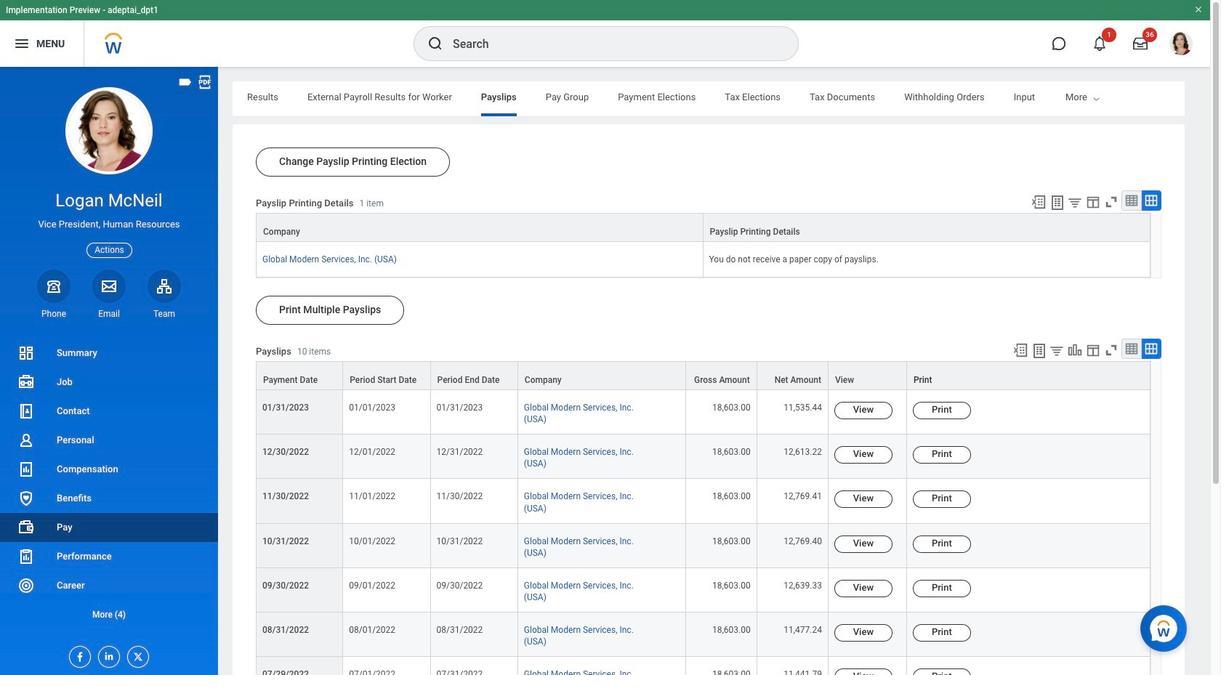 Task type: describe. For each thing, give the bounding box(es) containing it.
tag image
[[177, 74, 193, 90]]

export to worksheets image
[[1031, 342, 1048, 360]]

expand table image
[[1144, 193, 1159, 208]]

view printable version (pdf) image
[[197, 74, 213, 90]]

3 row from the top
[[256, 361, 1151, 391]]

email logan mcneil element
[[92, 308, 126, 320]]

performance image
[[17, 548, 35, 566]]

2 row from the top
[[256, 242, 1151, 278]]

table image for expand table image
[[1125, 193, 1139, 208]]

mail image
[[100, 278, 118, 295]]

search image
[[427, 35, 444, 52]]

x image
[[128, 647, 144, 663]]

summary image
[[17, 345, 35, 362]]

compensation image
[[17, 461, 35, 478]]

0 vertical spatial toolbar
[[1024, 190, 1162, 213]]

export to excel image for export to worksheets icon
[[1031, 194, 1047, 210]]

select to filter grid data image for export to worksheets image
[[1049, 343, 1065, 358]]

team logan mcneil element
[[148, 308, 181, 320]]

career image
[[17, 577, 35, 595]]

facebook image
[[70, 647, 86, 663]]

click to view/edit grid preferences image
[[1085, 194, 1101, 210]]

expand table image
[[1144, 342, 1159, 356]]

2 fullscreen image from the top
[[1104, 342, 1120, 358]]

profile logan mcneil image
[[1170, 32, 1193, 58]]

export to excel image for export to worksheets image
[[1013, 342, 1029, 358]]

personal image
[[17, 432, 35, 449]]

select to filter grid data image for export to worksheets icon
[[1067, 195, 1083, 210]]

1 row from the top
[[256, 213, 1151, 242]]

notifications large image
[[1093, 36, 1107, 51]]



Task type: vqa. For each thing, say whether or not it's contained in the screenshot.
Marketing
no



Task type: locate. For each thing, give the bounding box(es) containing it.
view team image
[[156, 278, 173, 295]]

phone logan mcneil element
[[37, 308, 71, 320]]

click to view/edit grid preferences image
[[1085, 342, 1101, 358]]

0 vertical spatial fullscreen image
[[1104, 194, 1120, 210]]

1 fullscreen image from the top
[[1104, 194, 1120, 210]]

select to filter grid data image right export to worksheets image
[[1049, 343, 1065, 358]]

2 table image from the top
[[1125, 342, 1139, 356]]

close environment banner image
[[1195, 5, 1203, 14]]

export to excel image left export to worksheets icon
[[1031, 194, 1047, 210]]

5 row from the top
[[256, 435, 1151, 479]]

7 row from the top
[[256, 524, 1151, 568]]

10 row from the top
[[256, 657, 1151, 675]]

export to excel image left export to worksheets image
[[1013, 342, 1029, 358]]

inbox large image
[[1133, 36, 1148, 51]]

table image left expand table icon
[[1125, 342, 1139, 356]]

list
[[0, 339, 218, 630]]

linkedin image
[[99, 647, 115, 662]]

0 vertical spatial select to filter grid data image
[[1067, 195, 1083, 210]]

1 vertical spatial export to excel image
[[1013, 342, 1029, 358]]

row
[[256, 213, 1151, 242], [256, 242, 1151, 278], [256, 361, 1151, 391], [256, 391, 1151, 435], [256, 435, 1151, 479], [256, 479, 1151, 524], [256, 524, 1151, 568], [256, 568, 1151, 613], [256, 613, 1151, 657], [256, 657, 1151, 675]]

fullscreen image
[[1104, 194, 1120, 210], [1104, 342, 1120, 358]]

1 vertical spatial toolbar
[[1006, 339, 1162, 361]]

1 horizontal spatial export to excel image
[[1031, 194, 1047, 210]]

0 horizontal spatial export to excel image
[[1013, 342, 1029, 358]]

pay image
[[17, 519, 35, 537]]

banner
[[0, 0, 1211, 67]]

0 vertical spatial export to excel image
[[1031, 194, 1047, 210]]

table image
[[1125, 193, 1139, 208], [1125, 342, 1139, 356]]

contact image
[[17, 403, 35, 420]]

tab list
[[233, 81, 1221, 116]]

1 vertical spatial fullscreen image
[[1104, 342, 1120, 358]]

0 vertical spatial table image
[[1125, 193, 1139, 208]]

table image for expand table icon
[[1125, 342, 1139, 356]]

1 table image from the top
[[1125, 193, 1139, 208]]

1 vertical spatial select to filter grid data image
[[1049, 343, 1065, 358]]

1 horizontal spatial select to filter grid data image
[[1067, 195, 1083, 210]]

export to worksheets image
[[1049, 194, 1067, 212]]

9 row from the top
[[256, 613, 1151, 657]]

select to filter grid data image
[[1067, 195, 1083, 210], [1049, 343, 1065, 358]]

select to filter grid data image right export to worksheets icon
[[1067, 195, 1083, 210]]

justify image
[[13, 35, 31, 52]]

export to excel image
[[1031, 194, 1047, 210], [1013, 342, 1029, 358]]

benefits image
[[17, 490, 35, 507]]

navigation pane region
[[0, 67, 218, 675]]

Search Workday  search field
[[453, 28, 768, 60]]

job image
[[17, 374, 35, 391]]

toolbar
[[1024, 190, 1162, 213], [1006, 339, 1162, 361]]

table image left expand table image
[[1125, 193, 1139, 208]]

fullscreen image right click to view/edit grid preferences icon on the right of page
[[1104, 342, 1120, 358]]

0 horizontal spatial select to filter grid data image
[[1049, 343, 1065, 358]]

8 row from the top
[[256, 568, 1151, 613]]

4 row from the top
[[256, 391, 1151, 435]]

6 row from the top
[[256, 479, 1151, 524]]

phone image
[[44, 278, 64, 295]]

fullscreen image right click to view/edit grid preferences image
[[1104, 194, 1120, 210]]

1 vertical spatial table image
[[1125, 342, 1139, 356]]



